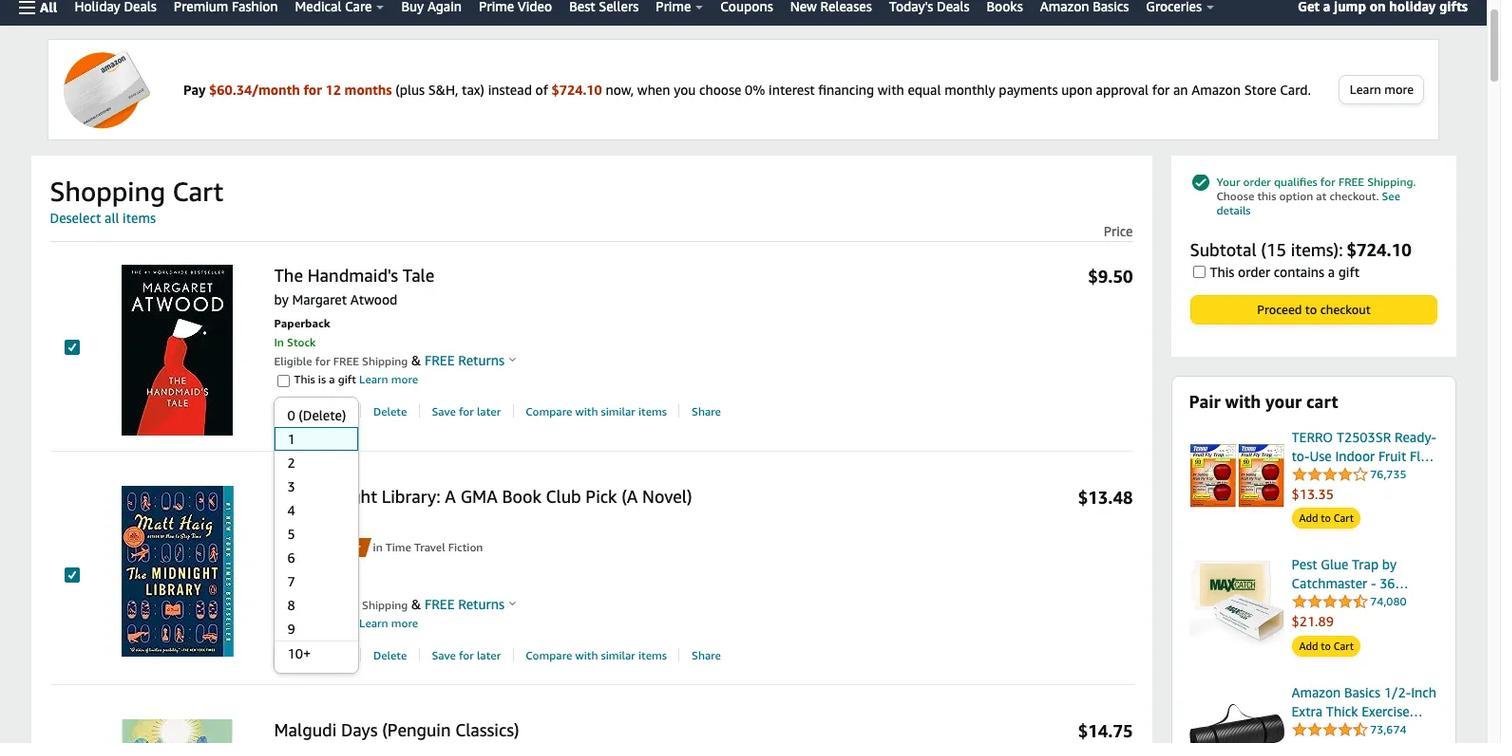 Task type: describe. For each thing, give the bounding box(es) containing it.
learn more
[[1350, 82, 1414, 97]]

10+
[[287, 646, 311, 663]]

cart for $13.35
[[1334, 513, 1354, 525]]

this is a gift learn more for 2nd learn more "link" from the top
[[294, 617, 418, 631]]

| image left 'delete the midnight library: a gma book club pick (a novel)' 'submit'
[[360, 649, 361, 662]]

approval
[[1096, 81, 1149, 97]]

an
[[1173, 81, 1188, 97]]

price
[[1104, 223, 1133, 239]]

popover image
[[510, 602, 516, 607]]

cart
[[1306, 391, 1338, 412]]

alert image
[[1192, 174, 1209, 191]]

free down travel
[[425, 597, 455, 613]]

1 horizontal spatial with
[[1225, 391, 1261, 412]]

0%
[[745, 81, 765, 97]]

9 link
[[274, 618, 359, 642]]

store
[[1244, 81, 1277, 97]]

$13.35
[[1292, 486, 1334, 503]]

6
[[287, 550, 295, 567]]

eligible for free shipping for popover icon
[[274, 599, 408, 613]]

0 vertical spatial | image
[[679, 405, 680, 418]]

more inside button
[[1385, 82, 1414, 97]]

3
[[287, 479, 295, 495]]

to for $13.35
[[1321, 513, 1331, 525]]

popover image
[[510, 358, 516, 362]]

2 vertical spatial learn
[[359, 617, 388, 631]]

proceed
[[1257, 302, 1302, 317]]

the handmaid's tale by margaret atwood
[[274, 265, 434, 308]]

2 link
[[274, 452, 359, 475]]

amazon basics 1/2-inch extra thick exercise yoga mat image
[[1189, 684, 1284, 744]]

equal
[[908, 81, 941, 97]]

3 link
[[274, 475, 359, 499]]

add to cart for $13.35
[[1299, 513, 1354, 525]]

(plus
[[395, 81, 425, 97]]

shipping for popover icon
[[362, 599, 408, 613]]

shopping
[[50, 176, 165, 207]]

1/2-
[[1384, 685, 1411, 701]]

1 paperback from the top
[[274, 317, 330, 331]]

navigation navigation
[[0, 0, 1487, 26]]

1 vertical spatial gift
[[338, 373, 356, 387]]

2 learn more link from the top
[[356, 617, 418, 631]]

7
[[287, 574, 295, 590]]

share for the midnight library: a gma book club pick (a novel)
[[692, 649, 721, 664]]

73,674 link
[[1292, 721, 1407, 740]]

0 vertical spatial gift
[[1338, 264, 1360, 280]]

1 option
[[273, 428, 359, 452]]

0 vertical spatial $724.10
[[552, 81, 602, 97]]

pick
[[586, 486, 617, 507]]

midnight
[[307, 486, 377, 507]]

1 vertical spatial learn
[[359, 373, 388, 387]]

| image left delete the handmaid&#39;s tale "submit"
[[360, 405, 361, 418]]

$13.48
[[1078, 487, 1133, 508]]

7 link
[[274, 570, 359, 594]]

dropdown image for handmaid's
[[330, 408, 339, 416]]

to for $21.89
[[1321, 640, 1331, 653]]

$21.89 link
[[1292, 613, 1438, 632]]

the midnight library: a gma book club pick (a novel) link
[[274, 486, 950, 509]]

(penguin
[[382, 721, 451, 741]]

dropdown image for midnight
[[330, 652, 339, 660]]

of
[[535, 81, 548, 97]]

pay $60.34/month for 12 months (plus s&h, tax) instead of $724.10 now, when you choose 0% interest financing with equal monthly payments upon approval for an amazon store card.
[[183, 81, 1311, 97]]

choose
[[1217, 189, 1254, 203]]

the midnight library: a gma book club pick (a novel) by matt haig
[[274, 486, 692, 530]]

shopping cart main content
[[31, 39, 1456, 744]]

upon
[[1061, 81, 1092, 97]]

pair
[[1189, 391, 1221, 412]]

$60.34/month
[[209, 81, 300, 97]]

your
[[1217, 175, 1240, 189]]

paperback in stock
[[274, 317, 330, 350]]

days
[[341, 721, 378, 741]]

choose
[[699, 81, 741, 97]]

Save for later The Handmaid&#39;s Tale submit
[[432, 405, 501, 420]]

malgudi days (penguin classics) link
[[274, 721, 950, 743]]

your order qualifies for free shipping. choose this option at checkout.
[[1217, 175, 1416, 203]]

in
[[373, 541, 383, 555]]

exercise
[[1362, 704, 1410, 720]]

terro t2503sr ready-to-use indoor fruit fly killer and trap with built in window - 4 traps + 180 day lure supply image
[[1189, 428, 1284, 523]]

checkout.
[[1330, 189, 1379, 203]]

checkbox image
[[64, 341, 79, 356]]

pair with your cart
[[1189, 391, 1338, 412]]

malgudi days (penguin classics)
[[274, 721, 519, 741]]

9
[[287, 622, 295, 638]]

eligible for second free returns button from the bottom of the shopping cart main content
[[274, 355, 312, 369]]

76,735 link
[[1292, 466, 1407, 485]]

s&h,
[[428, 81, 458, 97]]

book
[[502, 486, 541, 507]]

0 vertical spatial this
[[1210, 264, 1235, 280]]

malgudi
[[274, 721, 337, 741]]

proceed to checkout
[[1257, 302, 1371, 317]]

| image right save for later the handmaid&#39;s tale submit
[[513, 405, 514, 418]]

margaret
[[292, 292, 347, 308]]

cart inside shopping cart deselect all items
[[172, 176, 224, 207]]

amazon inside amazon basics 1/2-inch extra thick exercise yoga mat
[[1292, 685, 1341, 701]]

shipping for popover image
[[362, 355, 408, 369]]

| image right delete the handmaid&#39;s tale "submit"
[[419, 405, 420, 418]]

4 link
[[274, 499, 359, 523]]

novel)
[[642, 486, 692, 507]]

details
[[1217, 203, 1251, 218]]

haig
[[324, 513, 352, 530]]

share link for the midnight library: a gma book club pick (a novel)
[[692, 649, 721, 664]]

Delete The Handmaid&#39;s Tale submit
[[373, 405, 407, 420]]

pest glue trap by catchmaster - 36 boards pre-baited, ready to use indoors. rodent mouse rat insect sticky adhesive simple ea image
[[1189, 556, 1284, 651]]

$13.35 link
[[1292, 485, 1438, 504]]

stock inside #1 best seller in time travel fiction paperback in stock
[[287, 580, 316, 594]]

Compare with similar items The Handmaid&#39;s Tale submit
[[526, 405, 667, 420]]

amazon basics 1/2-inch extra thick exercise yoga mat link
[[1292, 684, 1438, 739]]

amazon basics 1/2-inch extra thick exercise yoga mat
[[1292, 685, 1436, 739]]

learn more button
[[1339, 76, 1423, 104]]

now,
[[606, 81, 634, 97]]

the handmaid's tale, opens in a new tab image
[[92, 265, 263, 436]]

add for $13.35
[[1299, 513, 1318, 525]]

this for 1st learn more "link" from the top of the shopping cart main content
[[294, 373, 315, 387]]

this
[[1257, 189, 1276, 203]]

1 inside shopping cart main content
[[315, 404, 322, 419]]

10+ link
[[274, 643, 359, 666]]

Compare with similar items The Midnight Library: A GMA Book Club Pick (A Novel) submit
[[526, 649, 667, 664]]

in inside paperback in stock
[[274, 336, 284, 350]]

shipping.
[[1367, 175, 1416, 189]]

#1
[[284, 541, 298, 556]]

0 (delete) 1 2 3 4 5 6 7 8 9 10+
[[287, 408, 346, 663]]

months
[[344, 81, 392, 97]]

a for 1st learn more "link" from the top of the shopping cart main content
[[329, 373, 335, 387]]

free up save for later the handmaid&#39;s tale submit
[[425, 353, 455, 369]]

74,080
[[1370, 595, 1407, 609]]

Proceed to checkout submit
[[1191, 296, 1436, 324]]

a for 2nd learn more "link" from the top
[[329, 617, 335, 631]]

matt
[[292, 513, 321, 530]]

0 vertical spatial a
[[1328, 264, 1335, 280]]

tale
[[403, 265, 434, 286]]

for inside your order qualifies for free shipping. choose this option at checkout.
[[1320, 175, 1336, 189]]

2
[[287, 455, 295, 472]]

0 vertical spatial amazon
[[1192, 81, 1241, 97]]

financing
[[818, 81, 874, 97]]

$9.50
[[1088, 266, 1133, 287]]

8 link
[[274, 594, 359, 618]]

cart for $21.89
[[1334, 640, 1354, 653]]

amazon store card image
[[62, 49, 150, 130]]

when
[[637, 81, 670, 97]]

$21.89
[[1292, 614, 1334, 630]]

club
[[546, 486, 581, 507]]

eligible for free shipping for popover image
[[274, 355, 408, 369]]

fiction
[[448, 541, 483, 555]]



Task type: vqa. For each thing, say whether or not it's contained in the screenshot.
Learn
yes



Task type: locate. For each thing, give the bounding box(es) containing it.
1 vertical spatial share
[[692, 649, 721, 664]]

add to cart submit down $13.35
[[1293, 510, 1360, 529]]

1 vertical spatial eligible
[[274, 599, 312, 613]]

0 horizontal spatial amazon
[[1192, 81, 1241, 97]]

paperback inside #1 best seller in time travel fiction paperback in stock
[[274, 561, 330, 575]]

returns
[[458, 353, 504, 369], [458, 597, 504, 613]]

contains
[[1274, 264, 1324, 280]]

0 vertical spatial add to cart
[[1299, 513, 1354, 525]]

0 vertical spatial shipping
[[362, 355, 408, 369]]

5 link
[[274, 523, 359, 547]]

atwood
[[350, 292, 397, 308]]

1 add to cart submit from the top
[[1293, 510, 1360, 529]]

2 vertical spatial more
[[391, 617, 418, 631]]

eligible for free shipping down the 7 link
[[274, 599, 408, 613]]

this is a gift learn more up 'delete the midnight library: a gma book club pick (a novel)' 'submit'
[[294, 617, 418, 631]]

the inside the midnight library: a gma book club pick (a novel) by matt haig
[[274, 486, 303, 507]]

qty: for qty: 1
[[286, 404, 309, 419]]

1 add from the top
[[1299, 513, 1318, 525]]

monthly
[[945, 81, 995, 97]]

interest
[[769, 81, 815, 97]]

free up (delete)
[[333, 355, 359, 369]]

1 vertical spatial by
[[274, 513, 289, 530]]

1 stock from the top
[[287, 336, 316, 350]]

list box containing 0 (delete)
[[273, 404, 359, 666]]

0 (delete) link
[[274, 404, 359, 428]]

the up matt
[[274, 486, 303, 507]]

1 vertical spatial $724.10
[[1347, 239, 1412, 260]]

in up 0 (delete) link
[[274, 336, 284, 350]]

option
[[1279, 189, 1313, 203]]

1 free returns from the top
[[421, 353, 504, 369]]

0
[[287, 408, 295, 424]]

1 this is a gift learn more from the top
[[294, 373, 418, 387]]

1 vertical spatial free returns button
[[421, 596, 516, 615]]

time
[[386, 541, 411, 555]]

the inside the handmaid's tale by margaret atwood
[[274, 265, 303, 286]]

eligible for free shipping
[[274, 355, 408, 369], [274, 599, 408, 613]]

the for the midnight library: a gma book club pick (a novel)
[[274, 486, 303, 507]]

1 vertical spatial dropdown image
[[330, 652, 339, 660]]

with right "pair"
[[1225, 391, 1261, 412]]

add down $13.35
[[1299, 513, 1318, 525]]

deselect all items link
[[50, 210, 156, 226]]

gift up (delete)
[[338, 373, 356, 387]]

2 stock from the top
[[287, 580, 316, 594]]

cart down $21.89 link
[[1334, 640, 1354, 653]]

shipping down #1 best seller in time travel fiction paperback in stock
[[362, 599, 408, 613]]

2 is from the top
[[318, 617, 326, 631]]

order right "your"
[[1243, 175, 1271, 189]]

is for 1st learn more "link" from the top of the shopping cart main content
[[318, 373, 326, 387]]

is
[[318, 373, 326, 387], [318, 617, 326, 631]]

2 & from the top
[[411, 597, 421, 613]]

subtotal
[[1190, 239, 1257, 260]]

2 vertical spatial a
[[329, 617, 335, 631]]

2 the from the top
[[274, 486, 303, 507]]

dropdown image right qty: 1
[[330, 408, 339, 416]]

you
[[674, 81, 696, 97]]

0 vertical spatial by
[[274, 292, 289, 308]]

2 eligible from the top
[[274, 599, 312, 613]]

share
[[692, 405, 721, 419], [692, 649, 721, 664]]

by inside the handmaid's tale by margaret atwood
[[274, 292, 289, 308]]

1 qty: from the top
[[286, 404, 309, 419]]

& for popover image
[[411, 353, 421, 369]]

1 vertical spatial order
[[1238, 264, 1270, 280]]

more up delete the handmaid&#39;s tale "submit"
[[391, 373, 418, 387]]

1 returns from the top
[[458, 353, 504, 369]]

1 vertical spatial this
[[294, 373, 315, 387]]

2 paperback from the top
[[274, 561, 330, 575]]

2 free returns button from the top
[[421, 596, 516, 615]]

eligible down 7
[[274, 599, 312, 613]]

0 horizontal spatial $724.10
[[552, 81, 602, 97]]

qty: for qty:
[[286, 648, 309, 664]]

returns for popover icon
[[458, 597, 504, 613]]

1 vertical spatial qty:
[[286, 648, 309, 664]]

cart down $13.35 link
[[1334, 513, 1354, 525]]

qty: down 9 at the left bottom
[[286, 648, 309, 664]]

checkbox image
[[64, 568, 79, 583]]

1 vertical spatial to
[[1321, 513, 1331, 525]]

to down $13.35
[[1321, 513, 1331, 525]]

1 free returns button from the top
[[421, 352, 516, 371]]

add for $21.89
[[1299, 640, 1318, 653]]

learn more link
[[356, 373, 418, 387], [356, 617, 418, 631]]

order down (15
[[1238, 264, 1270, 280]]

1 vertical spatial amazon
[[1292, 685, 1341, 701]]

1 vertical spatial share link
[[692, 649, 721, 664]]

1 vertical spatial 1
[[287, 432, 295, 448]]

1 vertical spatial cart
[[1334, 513, 1354, 525]]

by left margaret
[[274, 292, 289, 308]]

in inside #1 best seller in time travel fiction paperback in stock
[[274, 580, 284, 594]]

add to cart
[[1299, 513, 1354, 525], [1299, 640, 1354, 653]]

learn inside button
[[1350, 82, 1381, 97]]

Delete The Midnight Library: A GMA Book Club Pick (A Novel) submit
[[373, 649, 407, 664]]

| image
[[679, 405, 680, 418], [419, 649, 420, 662]]

2 in from the top
[[274, 580, 284, 594]]

0 vertical spatial add
[[1299, 513, 1318, 525]]

1 vertical spatial shipping
[[362, 599, 408, 613]]

this is a gift learn more up delete the handmaid&#39;s tale "submit"
[[294, 373, 418, 387]]

this for 2nd learn more "link" from the top
[[294, 617, 315, 631]]

#1 best seller in time travel fiction paperback in stock
[[274, 541, 483, 594]]

stock down margaret
[[287, 336, 316, 350]]

2 vertical spatial cart
[[1334, 640, 1354, 653]]

0 vertical spatial stock
[[287, 336, 316, 350]]

add to cart down $13.35
[[1299, 513, 1354, 525]]

eligible for first free returns button from the bottom of the shopping cart main content
[[274, 599, 312, 613]]

shipping
[[362, 355, 408, 369], [362, 599, 408, 613]]

all
[[105, 210, 119, 226]]

2 returns from the top
[[458, 597, 504, 613]]

1 shipping from the top
[[362, 355, 408, 369]]

73,674
[[1370, 723, 1407, 737]]

cart right shopping
[[172, 176, 224, 207]]

1 vertical spatial this is a gift learn more
[[294, 617, 418, 631]]

free down the 7 link
[[333, 599, 359, 613]]

payments
[[999, 81, 1058, 97]]

add to cart for $21.89
[[1299, 640, 1354, 653]]

eligible
[[274, 355, 312, 369], [274, 599, 312, 613]]

share link for the handmaid's tale
[[692, 405, 721, 420]]

items
[[123, 210, 156, 226]]

1 vertical spatial with
[[1225, 391, 1261, 412]]

see details link
[[1217, 189, 1400, 218]]

1 vertical spatial paperback
[[274, 561, 330, 575]]

& for popover icon
[[411, 597, 421, 613]]

order for qualifies
[[1243, 175, 1271, 189]]

free returns button up the 'save for later the midnight library: a gma book club pick (a novel)' submit
[[421, 596, 516, 615]]

a up 10+ link
[[329, 617, 335, 631]]

0 vertical spatial share link
[[692, 405, 721, 420]]

the midnight library: a gma book club pick (a novel), opens in a new tab image
[[92, 486, 263, 657]]

0 vertical spatial order
[[1243, 175, 1271, 189]]

1 eligible from the top
[[274, 355, 312, 369]]

returns for popover image
[[458, 353, 504, 369]]

0 vertical spatial free returns
[[421, 353, 504, 369]]

5
[[287, 527, 295, 543]]

deselect
[[50, 210, 101, 226]]

eligible down paperback in stock
[[274, 355, 312, 369]]

2 share link from the top
[[692, 649, 721, 664]]

1 share link from the top
[[692, 405, 721, 420]]

thick
[[1326, 704, 1358, 720]]

0 vertical spatial returns
[[458, 353, 504, 369]]

2 qty: from the top
[[286, 648, 309, 664]]

0 vertical spatial with
[[878, 81, 904, 97]]

free returns button up save for later the handmaid&#39;s tale submit
[[421, 352, 516, 371]]

& down tale
[[411, 353, 421, 369]]

more up 'delete the midnight library: a gma book club pick (a novel)' 'submit'
[[391, 617, 418, 631]]

1 by from the top
[[274, 292, 289, 308]]

learn up 'delete the midnight library: a gma book club pick (a novel)' 'submit'
[[359, 617, 388, 631]]

see details
[[1217, 189, 1400, 218]]

1 vertical spatial stock
[[287, 580, 316, 594]]

0 vertical spatial share
[[692, 405, 721, 419]]

in left 7
[[274, 580, 284, 594]]

qty: up 1 option
[[286, 404, 309, 419]]

1 share from the top
[[692, 405, 721, 419]]

0 vertical spatial dropdown image
[[330, 408, 339, 416]]

1 horizontal spatial amazon
[[1292, 685, 1341, 701]]

1 eligible for free shipping from the top
[[274, 355, 408, 369]]

extra
[[1292, 704, 1323, 720]]

learn right card.
[[1350, 82, 1381, 97]]

2 vertical spatial to
[[1321, 640, 1331, 653]]

amazon up extra
[[1292, 685, 1341, 701]]

this is a gift learn more for 1st learn more "link" from the top of the shopping cart main content
[[294, 373, 418, 387]]

2 shipping from the top
[[362, 599, 408, 613]]

by
[[274, 292, 289, 308], [274, 513, 289, 530]]

malgudi days (penguin classics), opens in a new tab image
[[92, 721, 263, 744]]

1 dropdown image from the top
[[330, 408, 339, 416]]

this
[[1210, 264, 1235, 280], [294, 373, 315, 387], [294, 617, 315, 631]]

0 vertical spatial to
[[1305, 302, 1317, 317]]

This order contains a gift checkbox
[[1193, 266, 1205, 278]]

(15
[[1261, 239, 1286, 260]]

0 vertical spatial &
[[411, 353, 421, 369]]

free returns left popover image
[[421, 353, 504, 369]]

0 vertical spatial add to cart submit
[[1293, 510, 1360, 529]]

gift up 10+ link
[[338, 617, 356, 631]]

basics
[[1344, 685, 1380, 701]]

1 inside 0 (delete) 1 2 3 4 5 6 7 8 9 10+
[[287, 432, 295, 448]]

2 add to cart from the top
[[1299, 640, 1354, 653]]

1 right the "0"
[[315, 404, 322, 419]]

| image right 'delete the midnight library: a gma book club pick (a novel)' 'submit'
[[419, 649, 420, 662]]

1 the from the top
[[274, 265, 303, 286]]

1 vertical spatial learn more link
[[356, 617, 418, 631]]

$724.10 down the see
[[1347, 239, 1412, 260]]

1 vertical spatial the
[[274, 486, 303, 507]]

a
[[1328, 264, 1335, 280], [329, 373, 335, 387], [329, 617, 335, 631]]

None checkbox
[[277, 376, 289, 388], [277, 620, 289, 632], [277, 376, 289, 388], [277, 620, 289, 632]]

instead
[[488, 81, 532, 97]]

0 vertical spatial the
[[274, 265, 303, 286]]

stock up 8
[[287, 580, 316, 594]]

1 in from the top
[[274, 336, 284, 350]]

| image right compare with similar items the midnight library: a gma book club pick (a novel) submit
[[679, 649, 680, 662]]

2 add to cart submit from the top
[[1293, 637, 1360, 656]]

list box
[[273, 404, 359, 666]]

2 by from the top
[[274, 513, 289, 530]]

| image right the 'save for later the midnight library: a gma book club pick (a novel)' submit
[[513, 649, 514, 662]]

with
[[878, 81, 904, 97], [1225, 391, 1261, 412]]

1 horizontal spatial | image
[[679, 405, 680, 418]]

stock inside paperback in stock
[[287, 336, 316, 350]]

handmaid's
[[307, 265, 398, 286]]

this order contains a gift
[[1210, 264, 1360, 280]]

to down $21.89
[[1321, 640, 1331, 653]]

dropdown image
[[330, 408, 339, 416], [330, 652, 339, 660]]

amazon right an at the right
[[1192, 81, 1241, 97]]

amazon
[[1192, 81, 1241, 97], [1292, 685, 1341, 701]]

0 vertical spatial is
[[318, 373, 326, 387]]

share for the handmaid's tale
[[692, 405, 721, 419]]

gma
[[460, 486, 498, 507]]

Save for later The Midnight Library: A GMA Book Club Pick (A Novel) submit
[[432, 649, 501, 664]]

0 vertical spatial more
[[1385, 82, 1414, 97]]

| image right compare with similar items the handmaid&#39;s tale submit
[[679, 405, 680, 418]]

2 free returns from the top
[[421, 597, 504, 613]]

share link
[[692, 405, 721, 420], [692, 649, 721, 664]]

$724.10 right the of
[[552, 81, 602, 97]]

travel
[[414, 541, 445, 555]]

1 vertical spatial add to cart submit
[[1293, 637, 1360, 656]]

gift up checkout
[[1338, 264, 1360, 280]]

&
[[411, 353, 421, 369], [411, 597, 421, 613]]

1 vertical spatial | image
[[419, 649, 420, 662]]

0 vertical spatial this is a gift learn more
[[294, 373, 418, 387]]

1 vertical spatial add to cart
[[1299, 640, 1354, 653]]

1 vertical spatial more
[[391, 373, 418, 387]]

1 up 2
[[287, 432, 295, 448]]

free returns left popover icon
[[421, 597, 504, 613]]

learn
[[1350, 82, 1381, 97], [359, 373, 388, 387], [359, 617, 388, 631]]

this up qty: 1
[[294, 373, 315, 387]]

gift
[[1338, 264, 1360, 280], [338, 373, 356, 387], [338, 617, 356, 631]]

1 horizontal spatial 1
[[315, 404, 322, 419]]

returns left popover icon
[[458, 597, 504, 613]]

1 vertical spatial add
[[1299, 640, 1318, 653]]

to right the 'proceed'
[[1305, 302, 1317, 317]]

this down 8
[[294, 617, 315, 631]]

1 vertical spatial eligible for free shipping
[[274, 599, 408, 613]]

& down #1 best seller in time travel fiction paperback in stock
[[411, 597, 421, 613]]

free
[[1339, 175, 1364, 189], [425, 353, 455, 369], [333, 355, 359, 369], [425, 597, 455, 613], [333, 599, 359, 613]]

see
[[1382, 189, 1400, 203]]

is up 10+ link
[[318, 617, 326, 631]]

the for the handmaid's tale
[[274, 265, 303, 286]]

learn more link up delete the handmaid&#39;s tale "submit"
[[356, 373, 418, 387]]

1 vertical spatial &
[[411, 597, 421, 613]]

0 horizontal spatial with
[[878, 81, 904, 97]]

inch
[[1411, 685, 1436, 701]]

learn more link up 'delete the midnight library: a gma book club pick (a novel)' 'submit'
[[356, 617, 418, 631]]

returns left popover image
[[458, 353, 504, 369]]

is for 2nd learn more "link" from the top
[[318, 617, 326, 631]]

by left matt
[[274, 513, 289, 530]]

0 vertical spatial eligible
[[274, 355, 312, 369]]

74,080 link
[[1292, 593, 1407, 612]]

2 add from the top
[[1299, 640, 1318, 653]]

1 is from the top
[[318, 373, 326, 387]]

0 vertical spatial eligible for free shipping
[[274, 355, 408, 369]]

1 learn more link from the top
[[356, 373, 418, 387]]

0 vertical spatial cart
[[172, 176, 224, 207]]

1 & from the top
[[411, 353, 421, 369]]

the up margaret
[[274, 265, 303, 286]]

order for contains
[[1238, 264, 1270, 280]]

the handmaid's tale link
[[274, 265, 950, 287]]

1 vertical spatial free returns
[[421, 597, 504, 613]]

a up (delete)
[[329, 373, 335, 387]]

0 horizontal spatial 1
[[287, 432, 295, 448]]

0 vertical spatial qty:
[[286, 404, 309, 419]]

by inside the midnight library: a gma book club pick (a novel) by matt haig
[[274, 513, 289, 530]]

2 eligible for free shipping from the top
[[274, 599, 408, 613]]

tax)
[[462, 81, 485, 97]]

2 dropdown image from the top
[[330, 652, 339, 660]]

add to cart submit for $13.35
[[1293, 510, 1360, 529]]

1 vertical spatial is
[[318, 617, 326, 631]]

with left equal
[[878, 81, 904, 97]]

order inside your order qualifies for free shipping. choose this option at checkout.
[[1243, 175, 1271, 189]]

shipping up delete the handmaid&#39;s tale "submit"
[[362, 355, 408, 369]]

add to cart submit down $21.89
[[1293, 637, 1360, 656]]

free returns for first free returns button from the bottom of the shopping cart main content
[[421, 597, 504, 613]]

a down items):
[[1328, 264, 1335, 280]]

0 horizontal spatial | image
[[419, 649, 420, 662]]

your
[[1266, 391, 1302, 412]]

0 vertical spatial learn
[[1350, 82, 1381, 97]]

0 vertical spatial 1
[[315, 404, 322, 419]]

2 this is a gift learn more from the top
[[294, 617, 418, 631]]

1 vertical spatial in
[[274, 580, 284, 594]]

pay
[[183, 81, 206, 97]]

2 vertical spatial gift
[[338, 617, 356, 631]]

0 vertical spatial in
[[274, 336, 284, 350]]

0 vertical spatial paperback
[[274, 317, 330, 331]]

learn up delete the handmaid&#39;s tale "submit"
[[359, 373, 388, 387]]

free returns button
[[421, 352, 516, 371], [421, 596, 516, 615]]

Add to Cart submit
[[1293, 510, 1360, 529], [1293, 637, 1360, 656]]

0 vertical spatial free returns button
[[421, 352, 516, 371]]

free right at
[[1339, 175, 1364, 189]]

1 horizontal spatial $724.10
[[1347, 239, 1412, 260]]

| image
[[360, 405, 361, 418], [419, 405, 420, 418], [513, 405, 514, 418], [360, 649, 361, 662], [513, 649, 514, 662], [679, 649, 680, 662]]

add to cart submit for $21.89
[[1293, 637, 1360, 656]]

free inside your order qualifies for free shipping. choose this option at checkout.
[[1339, 175, 1364, 189]]

add to cart down $21.89
[[1299, 640, 1354, 653]]

best
[[301, 541, 325, 556]]

eligible for free shipping down paperback in stock
[[274, 355, 408, 369]]

is up (delete)
[[318, 373, 326, 387]]

1 vertical spatial returns
[[458, 597, 504, 613]]

dropdown image down 9 link
[[330, 652, 339, 660]]

$14.75
[[1078, 721, 1133, 742]]

1 vertical spatial a
[[329, 373, 335, 387]]

at
[[1316, 189, 1327, 203]]

2 vertical spatial this
[[294, 617, 315, 631]]

1
[[315, 404, 322, 419], [287, 432, 295, 448]]

items):
[[1291, 239, 1343, 260]]

more up shipping.
[[1385, 82, 1414, 97]]

shopping cart deselect all items
[[50, 176, 224, 226]]

0 vertical spatial learn more link
[[356, 373, 418, 387]]

4
[[287, 503, 295, 519]]

this down subtotal at the right
[[1210, 264, 1235, 280]]

mat
[[1325, 723, 1348, 739]]

1 add to cart from the top
[[1299, 513, 1354, 525]]

paperback down margaret
[[274, 317, 330, 331]]

qualifies
[[1274, 175, 1317, 189]]

free returns for second free returns button from the bottom of the shopping cart main content
[[421, 353, 504, 369]]

add down $21.89
[[1299, 640, 1318, 653]]

paperback down best
[[274, 561, 330, 575]]

2 share from the top
[[692, 649, 721, 664]]

more
[[1385, 82, 1414, 97], [391, 373, 418, 387], [391, 617, 418, 631]]



